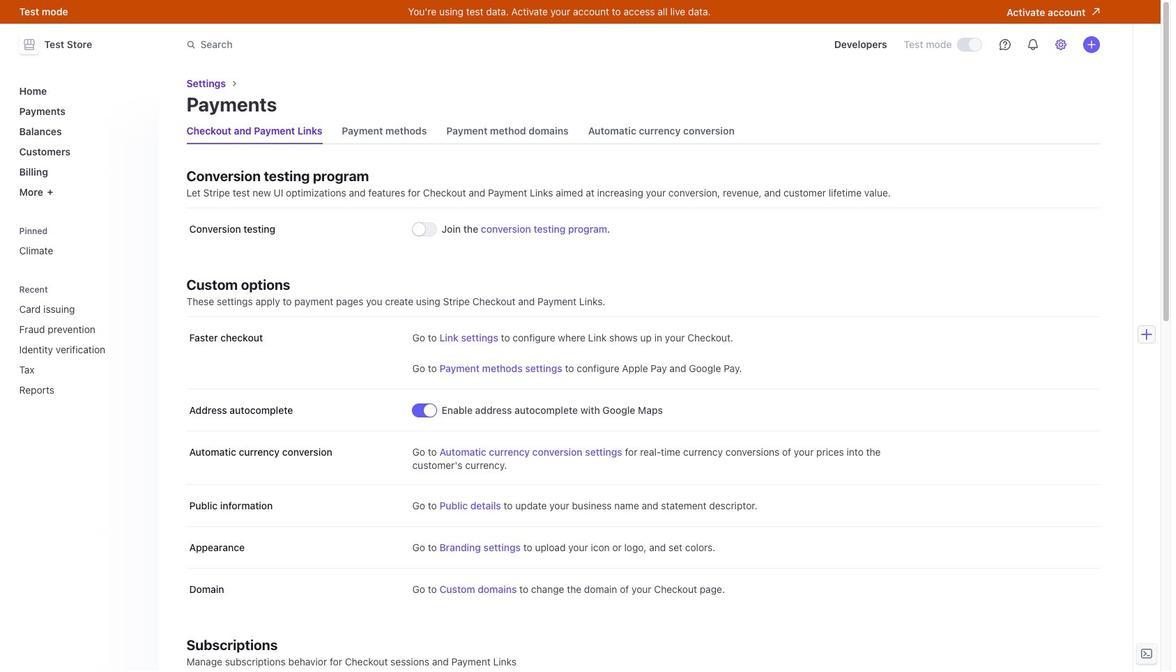 Task type: locate. For each thing, give the bounding box(es) containing it.
recent element
[[14, 280, 150, 402], [14, 298, 150, 402]]

None search field
[[178, 32, 571, 58]]

tab list
[[186, 119, 1100, 144]]

notifications image
[[1027, 39, 1038, 50]]

Search text field
[[178, 32, 571, 58]]

2 recent element from the top
[[14, 298, 150, 402]]



Task type: vqa. For each thing, say whether or not it's contained in the screenshot.
Pinned 'element'
yes



Task type: describe. For each thing, give the bounding box(es) containing it.
help image
[[999, 39, 1010, 50]]

core navigation links element
[[14, 79, 150, 204]]

Test mode checkbox
[[958, 38, 981, 51]]

1 recent element from the top
[[14, 280, 150, 402]]

edit pins image
[[136, 227, 145, 235]]

clear history image
[[136, 285, 145, 294]]

pinned element
[[14, 221, 150, 262]]

settings image
[[1055, 39, 1066, 50]]



